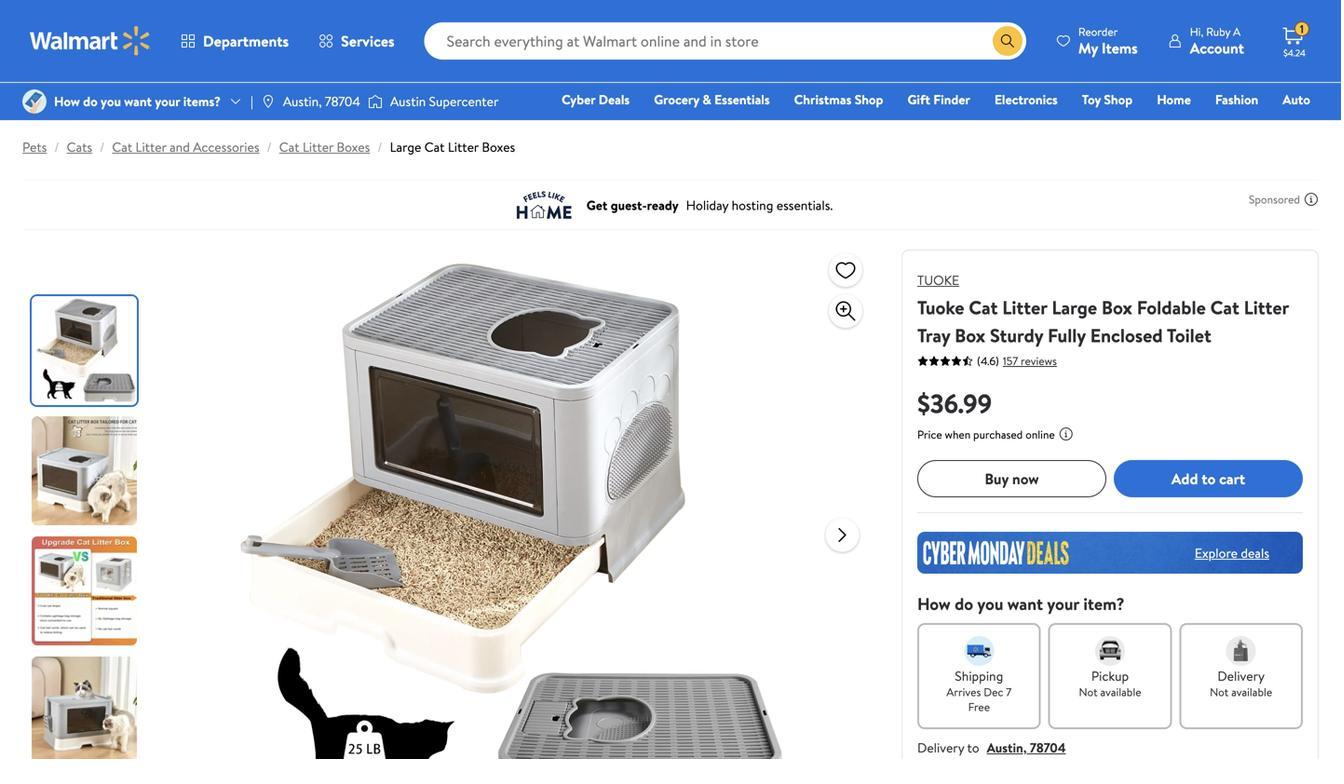 Task type: locate. For each thing, give the bounding box(es) containing it.
not inside delivery not available
[[1210, 684, 1229, 700]]

1 available from the left
[[1101, 684, 1142, 700]]

buy
[[985, 468, 1009, 489]]

boxes
[[337, 138, 370, 156], [482, 138, 515, 156]]

buy now
[[985, 468, 1039, 489]]

delivery inside delivery not available
[[1218, 667, 1265, 685]]

want for items?
[[124, 92, 152, 110]]

1 vertical spatial large
[[1052, 294, 1097, 320]]

0 vertical spatial want
[[124, 92, 152, 110]]

boxes down the austin, 78704
[[337, 138, 370, 156]]

1 vertical spatial do
[[955, 592, 974, 616]]

add to cart button
[[1114, 460, 1303, 497]]

0 horizontal spatial to
[[967, 739, 980, 757]]

0 horizontal spatial  image
[[22, 89, 47, 114]]

1 vertical spatial austin,
[[987, 739, 1027, 757]]

available inside pickup not available
[[1101, 684, 1142, 700]]

delivery
[[1218, 667, 1265, 685], [918, 739, 964, 757]]

0 vertical spatial box
[[1102, 294, 1133, 320]]

shop inside toy shop 'link'
[[1104, 90, 1133, 109]]

0 horizontal spatial not
[[1079, 684, 1098, 700]]

your for item?
[[1047, 592, 1080, 616]]

0 horizontal spatial do
[[83, 92, 98, 110]]

how
[[54, 92, 80, 110], [918, 592, 951, 616]]

delivery for to
[[918, 739, 964, 757]]

4 / from the left
[[378, 138, 383, 156]]

3 / from the left
[[267, 138, 272, 156]]

1 horizontal spatial how
[[918, 592, 951, 616]]

not for pickup
[[1079, 684, 1098, 700]]

next media item image
[[831, 524, 854, 546]]

157
[[1003, 353, 1018, 369]]

walmart image
[[30, 26, 151, 56]]

shop inside christmas shop link
[[855, 90, 884, 109]]

1 horizontal spatial boxes
[[482, 138, 515, 156]]

christmas shop
[[794, 90, 884, 109]]

want
[[124, 92, 152, 110], [1008, 592, 1043, 616]]

1 vertical spatial delivery
[[918, 739, 964, 757]]

tuoke cat litter large box foldable cat litter tray box sturdy fully enclosed toilet - image 3 of 10 image
[[32, 537, 141, 646]]

box up enclosed
[[1102, 294, 1133, 320]]

78704
[[325, 92, 360, 110], [1030, 739, 1066, 757]]

0 horizontal spatial delivery
[[918, 739, 964, 757]]

available down intent image for delivery
[[1232, 684, 1273, 700]]

tuoke
[[918, 294, 965, 320]]

price
[[918, 427, 942, 442]]

online
[[1026, 427, 1055, 442]]

/ right "cat litter boxes" link
[[378, 138, 383, 156]]

1 horizontal spatial large
[[1052, 294, 1097, 320]]

2 available from the left
[[1232, 684, 1273, 700]]

cat down the austin, 78704
[[279, 138, 300, 156]]

pickup not available
[[1079, 667, 1142, 700]]

gift finder link
[[899, 89, 979, 109]]

tuoke cat litter large box foldable cat litter tray box sturdy fully enclosed toilet - image 1 of 10 image
[[32, 296, 141, 405]]

when
[[945, 427, 971, 442]]

austin,
[[283, 92, 322, 110], [987, 739, 1027, 757]]

1 horizontal spatial to
[[1202, 468, 1216, 489]]

2 not from the left
[[1210, 684, 1229, 700]]

not inside pickup not available
[[1079, 684, 1098, 700]]

/ right pets
[[54, 138, 59, 156]]

0 horizontal spatial box
[[955, 322, 986, 348]]

grocery & essentials
[[654, 90, 770, 109]]

want left items?
[[124, 92, 152, 110]]

0 horizontal spatial you
[[101, 92, 121, 110]]

shop for toy shop
[[1104, 90, 1133, 109]]

debit
[[1199, 116, 1231, 135]]

registry link
[[1088, 116, 1152, 136]]

fashion
[[1216, 90, 1259, 109]]

available down intent image for pickup
[[1101, 684, 1142, 700]]

explore
[[1195, 544, 1238, 562]]

1 horizontal spatial available
[[1232, 684, 1273, 700]]

large cat litter boxes link
[[390, 138, 515, 156]]

1 horizontal spatial you
[[978, 592, 1004, 616]]

legal information image
[[1059, 427, 1074, 442]]

to
[[1202, 468, 1216, 489], [967, 739, 980, 757]]

2 / from the left
[[100, 138, 105, 156]]

available inside delivery not available
[[1232, 684, 1273, 700]]

/ right accessories
[[267, 138, 272, 156]]

ruby
[[1207, 24, 1231, 40]]

0 vertical spatial 78704
[[325, 92, 360, 110]]

items?
[[183, 92, 221, 110]]

0 vertical spatial to
[[1202, 468, 1216, 489]]

christmas shop link
[[786, 89, 892, 109]]

to left cart
[[1202, 468, 1216, 489]]

0 horizontal spatial 78704
[[325, 92, 360, 110]]

0 vertical spatial delivery
[[1218, 667, 1265, 685]]

delivery to austin, 78704
[[918, 739, 1066, 757]]

0 horizontal spatial your
[[155, 92, 180, 110]]

arrives
[[947, 684, 981, 700]]

you up the intent image for shipping on the bottom of the page
[[978, 592, 1004, 616]]

large down austin at the left of the page
[[390, 138, 421, 156]]

search icon image
[[1000, 34, 1015, 48]]

0 horizontal spatial austin,
[[283, 92, 322, 110]]

1 horizontal spatial 78704
[[1030, 739, 1066, 757]]

shop up the registry 'link' on the top of page
[[1104, 90, 1133, 109]]

(4.6)
[[977, 353, 999, 369]]

auto
[[1283, 90, 1311, 109]]

add to cart
[[1172, 468, 1246, 489]]

1
[[1300, 21, 1304, 37]]

registry
[[1096, 116, 1144, 135]]

 image up pets
[[22, 89, 47, 114]]

add
[[1172, 468, 1198, 489]]

/ right cats link on the left top of the page
[[100, 138, 105, 156]]

 image
[[22, 89, 47, 114], [368, 92, 383, 111]]

not down intent image for delivery
[[1210, 684, 1229, 700]]

0 horizontal spatial want
[[124, 92, 152, 110]]

1 vertical spatial want
[[1008, 592, 1043, 616]]

not for delivery
[[1210, 684, 1229, 700]]

1 horizontal spatial shop
[[1104, 90, 1133, 109]]

how up arrives
[[918, 592, 951, 616]]

1 horizontal spatial delivery
[[1218, 667, 1265, 685]]

auto link
[[1275, 89, 1319, 109]]

1 shop from the left
[[855, 90, 884, 109]]

hi, ruby a account
[[1190, 24, 1245, 58]]

do up the cats
[[83, 92, 98, 110]]

 image left austin at the left of the page
[[368, 92, 383, 111]]

1 boxes from the left
[[337, 138, 370, 156]]

cat
[[112, 138, 132, 156], [279, 138, 300, 156], [424, 138, 445, 156], [969, 294, 998, 320], [1211, 294, 1240, 320]]

cat right tuoke
[[969, 294, 998, 320]]

0 horizontal spatial available
[[1101, 684, 1142, 700]]

box
[[1102, 294, 1133, 320], [955, 322, 986, 348]]

1 vertical spatial box
[[955, 322, 986, 348]]

add to favorites list, tuoke cat litter large box foldable cat litter tray box sturdy fully enclosed toilet image
[[835, 259, 857, 282]]

do up the intent image for shipping on the bottom of the page
[[955, 592, 974, 616]]

Walmart Site-Wide search field
[[424, 22, 1026, 60]]

0 horizontal spatial shop
[[855, 90, 884, 109]]

to for add
[[1202, 468, 1216, 489]]

cats
[[67, 138, 92, 156]]

1 / from the left
[[54, 138, 59, 156]]

box up (4.6)
[[955, 322, 986, 348]]

shipping
[[955, 667, 1004, 685]]

austin, down free
[[987, 739, 1027, 757]]

0 vertical spatial how
[[54, 92, 80, 110]]

how up cats link on the left top of the page
[[54, 92, 80, 110]]

cat down the austin supercenter
[[424, 138, 445, 156]]

0 vertical spatial large
[[390, 138, 421, 156]]

delivery down intent image for delivery
[[1218, 667, 1265, 685]]

1 horizontal spatial box
[[1102, 294, 1133, 320]]

available for delivery
[[1232, 684, 1273, 700]]

cat up the toilet
[[1211, 294, 1240, 320]]

supercenter
[[429, 92, 499, 110]]

1 vertical spatial to
[[967, 739, 980, 757]]

0 vertical spatial you
[[101, 92, 121, 110]]

not down intent image for pickup
[[1079, 684, 1098, 700]]

to inside button
[[1202, 468, 1216, 489]]

christmas
[[794, 90, 852, 109]]

purchased
[[974, 427, 1023, 442]]

not
[[1079, 684, 1098, 700], [1210, 684, 1229, 700]]

account
[[1190, 38, 1245, 58]]

delivery down arrives
[[918, 739, 964, 757]]

grocery
[[654, 90, 700, 109]]

0 vertical spatial your
[[155, 92, 180, 110]]

$36.99
[[918, 385, 992, 422]]

1 horizontal spatial your
[[1047, 592, 1080, 616]]

1 not from the left
[[1079, 684, 1098, 700]]

your for items?
[[155, 92, 180, 110]]

 image
[[261, 94, 276, 109]]

1 vertical spatial how
[[918, 592, 951, 616]]

electronics
[[995, 90, 1058, 109]]

zoom image modal image
[[835, 300, 857, 322]]

intent image for pickup image
[[1096, 636, 1125, 666]]

shop right "christmas"
[[855, 90, 884, 109]]

1 vertical spatial your
[[1047, 592, 1080, 616]]

a
[[1234, 24, 1241, 40]]

price when purchased online
[[918, 427, 1055, 442]]

boxes down supercenter on the left of page
[[482, 138, 515, 156]]

1 horizontal spatial do
[[955, 592, 974, 616]]

you down walmart image
[[101, 92, 121, 110]]

you
[[101, 92, 121, 110], [978, 592, 1004, 616]]

large up fully
[[1052, 294, 1097, 320]]

accessories
[[193, 138, 259, 156]]

cyber monday deals image
[[918, 532, 1303, 574]]

0 horizontal spatial boxes
[[337, 138, 370, 156]]

gift
[[908, 90, 931, 109]]

2 shop from the left
[[1104, 90, 1133, 109]]

do
[[83, 92, 98, 110], [955, 592, 974, 616]]

2 boxes from the left
[[482, 138, 515, 156]]

reorder
[[1079, 24, 1118, 40]]

1 horizontal spatial not
[[1210, 684, 1229, 700]]

available
[[1101, 684, 1142, 700], [1232, 684, 1273, 700]]

essentials
[[715, 90, 770, 109]]

0 vertical spatial do
[[83, 92, 98, 110]]

your left items?
[[155, 92, 180, 110]]

0 horizontal spatial how
[[54, 92, 80, 110]]

to down free
[[967, 739, 980, 757]]

cat litter boxes link
[[279, 138, 370, 156]]

your left item?
[[1047, 592, 1080, 616]]

/
[[54, 138, 59, 156], [100, 138, 105, 156], [267, 138, 272, 156], [378, 138, 383, 156]]

how for how do you want your item?
[[918, 592, 951, 616]]

1 horizontal spatial want
[[1008, 592, 1043, 616]]

your
[[155, 92, 180, 110], [1047, 592, 1080, 616]]

want left item?
[[1008, 592, 1043, 616]]

1 horizontal spatial  image
[[368, 92, 383, 111]]

austin, right |
[[283, 92, 322, 110]]

1 vertical spatial you
[[978, 592, 1004, 616]]

grocery & essentials link
[[646, 89, 778, 109]]



Task type: describe. For each thing, give the bounding box(es) containing it.
cart
[[1220, 468, 1246, 489]]

want for item?
[[1008, 592, 1043, 616]]

delivery for not
[[1218, 667, 1265, 685]]

&
[[703, 90, 712, 109]]

1 vertical spatial 78704
[[1030, 739, 1066, 757]]

shop for christmas shop
[[855, 90, 884, 109]]

delivery not available
[[1210, 667, 1273, 700]]

available for pickup
[[1101, 684, 1142, 700]]

services
[[341, 31, 395, 51]]

tuoke cat litter large box foldable cat litter tray box sturdy fully enclosed toilet - image 2 of 10 image
[[32, 416, 141, 525]]

you for how do you want your items?
[[101, 92, 121, 110]]

fully
[[1048, 322, 1086, 348]]

 image for how do you want your items?
[[22, 89, 47, 114]]

toy shop
[[1082, 90, 1133, 109]]

services button
[[304, 19, 410, 63]]

tuoke cat litter large box foldable cat litter tray box sturdy fully enclosed toilet - image 4 of 10 image
[[32, 657, 141, 759]]

departments button
[[166, 19, 304, 63]]

one
[[1168, 116, 1196, 135]]

deals
[[1241, 544, 1270, 562]]

do for how do you want your items?
[[83, 92, 98, 110]]

austin
[[390, 92, 426, 110]]

home
[[1157, 90, 1191, 109]]

departments
[[203, 31, 289, 51]]

pickup
[[1092, 667, 1129, 685]]

to for delivery
[[967, 739, 980, 757]]

explore deals link
[[1188, 536, 1277, 569]]

cyber deals
[[562, 90, 630, 109]]

how do you want your items?
[[54, 92, 221, 110]]

electronics link
[[986, 89, 1066, 109]]

now
[[1012, 468, 1039, 489]]

gift finder
[[908, 90, 971, 109]]

dec
[[984, 684, 1004, 700]]

sponsored
[[1249, 191, 1300, 207]]

sturdy
[[990, 322, 1044, 348]]

reorder my items
[[1079, 24, 1138, 58]]

walmart+
[[1255, 116, 1311, 135]]

0 horizontal spatial large
[[390, 138, 421, 156]]

(4.6) 157 reviews
[[977, 353, 1057, 369]]

deals
[[599, 90, 630, 109]]

tuoke cat litter large box foldable cat litter tray box sturdy fully enclosed toilet image
[[215, 250, 811, 759]]

walmart+ link
[[1247, 116, 1319, 136]]

austin supercenter
[[390, 92, 499, 110]]

0 vertical spatial austin,
[[283, 92, 322, 110]]

do for how do you want your item?
[[955, 592, 974, 616]]

cats link
[[67, 138, 92, 156]]

how do you want your item?
[[918, 592, 1125, 616]]

tuoke tuoke cat litter large box foldable cat litter tray box sturdy fully enclosed toilet
[[918, 271, 1289, 348]]

free
[[969, 699, 990, 715]]

intent image for delivery image
[[1227, 636, 1256, 666]]

cat litter and accessories link
[[112, 138, 259, 156]]

7
[[1006, 684, 1012, 700]]

pets link
[[22, 138, 47, 156]]

how for how do you want your items?
[[54, 92, 80, 110]]

explore deals
[[1195, 544, 1270, 562]]

finder
[[934, 90, 971, 109]]

tray
[[918, 322, 950, 348]]

you for how do you want your item?
[[978, 592, 1004, 616]]

cyber
[[562, 90, 596, 109]]

 image for austin supercenter
[[368, 92, 383, 111]]

cyber deals link
[[553, 89, 638, 109]]

one debit link
[[1160, 116, 1239, 136]]

ad disclaimer and feedback for skylinedisplayad image
[[1304, 192, 1319, 207]]

|
[[251, 92, 253, 110]]

large inside tuoke tuoke cat litter large box foldable cat litter tray box sturdy fully enclosed toilet
[[1052, 294, 1097, 320]]

foldable
[[1137, 294, 1206, 320]]

Search search field
[[424, 22, 1026, 60]]

austin, 78704 button
[[987, 739, 1066, 757]]

buy now button
[[918, 460, 1107, 497]]

toy
[[1082, 90, 1101, 109]]

cat right cats link on the left top of the page
[[112, 138, 132, 156]]

157 reviews link
[[999, 353, 1057, 369]]

enclosed
[[1091, 322, 1163, 348]]

reviews
[[1021, 353, 1057, 369]]

1 horizontal spatial austin,
[[987, 739, 1027, 757]]

hi,
[[1190, 24, 1204, 40]]

pets / cats / cat litter and accessories / cat litter boxes / large cat litter boxes
[[22, 138, 515, 156]]

austin, 78704
[[283, 92, 360, 110]]

shipping arrives dec 7 free
[[947, 667, 1012, 715]]

tuoke
[[918, 271, 960, 289]]

toilet
[[1167, 322, 1212, 348]]

home link
[[1149, 89, 1200, 109]]

and
[[170, 138, 190, 156]]

items
[[1102, 38, 1138, 58]]

intent image for shipping image
[[964, 636, 994, 666]]

pets
[[22, 138, 47, 156]]

one debit
[[1168, 116, 1231, 135]]

fashion link
[[1207, 89, 1267, 109]]



Task type: vqa. For each thing, say whether or not it's contained in the screenshot.
"to" in Add to cart button
yes



